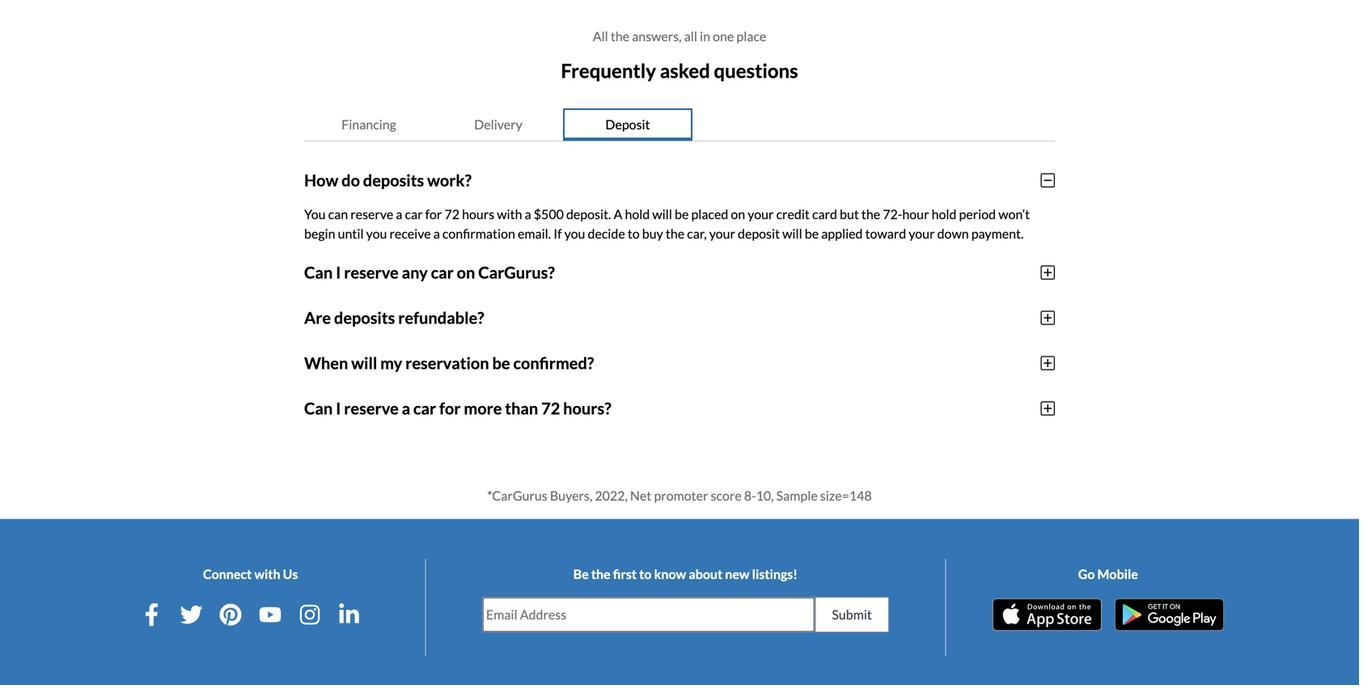 Task type: locate. For each thing, give the bounding box(es) containing it.
2022,
[[595, 488, 628, 504]]

1 horizontal spatial will
[[653, 206, 672, 222]]

72 inside you can reserve a car for 72 hours with a $500 deposit. a hold will be placed on your credit card but the 72-hour hold period won't begin until you receive a confirmation email. if you decide to buy the car, your deposit will be applied toward your down payment.
[[445, 206, 460, 222]]

plus square image inside when will my reservation be confirmed? dropdown button
[[1041, 355, 1055, 371]]

2 vertical spatial car
[[413, 399, 436, 418]]

1 vertical spatial deposits
[[334, 308, 395, 328]]

72-
[[883, 206, 903, 222]]

72
[[445, 206, 460, 222], [541, 399, 560, 418]]

car down reservation
[[413, 399, 436, 418]]

0 vertical spatial 72
[[445, 206, 460, 222]]

2 plus square image from the top
[[1041, 355, 1055, 371]]

for left more
[[439, 399, 461, 418]]

frequently asked questions
[[561, 59, 798, 82]]

answers,
[[632, 28, 682, 44]]

hold right a
[[625, 206, 650, 222]]

with left us
[[254, 566, 280, 582]]

will up buy
[[653, 206, 672, 222]]

can inside dropdown button
[[304, 263, 333, 282]]

1 horizontal spatial your
[[748, 206, 774, 222]]

your
[[748, 206, 774, 222], [709, 226, 736, 241], [909, 226, 935, 241]]

on right placed
[[731, 206, 745, 222]]

72 right "than"
[[541, 399, 560, 418]]

deposits
[[363, 171, 424, 190], [334, 308, 395, 328]]

1 horizontal spatial on
[[731, 206, 745, 222]]

facebook image
[[140, 604, 163, 626]]

$500
[[534, 206, 564, 222]]

i inside can i reserve a car for more than 72 hours? 'dropdown button'
[[336, 399, 341, 418]]

a down my
[[402, 399, 410, 418]]

hours
[[462, 206, 495, 222]]

1 horizontal spatial with
[[497, 206, 522, 222]]

2 can from the top
[[304, 399, 333, 418]]

1 vertical spatial plus square image
[[1041, 355, 1055, 371]]

0 vertical spatial plus square image
[[1041, 310, 1055, 326]]

car
[[405, 206, 423, 222], [431, 263, 454, 282], [413, 399, 436, 418]]

1 you from the left
[[366, 226, 387, 241]]

hold
[[625, 206, 650, 222], [932, 206, 957, 222]]

if
[[554, 226, 562, 241]]

be up the car,
[[675, 206, 689, 222]]

your down 'hour'
[[909, 226, 935, 241]]

1 i from the top
[[336, 263, 341, 282]]

can for can i reserve any car on cargurus?
[[304, 263, 333, 282]]

1 vertical spatial be
[[805, 226, 819, 241]]

1 vertical spatial i
[[336, 399, 341, 418]]

can i reserve a car for more than 72 hours? button
[[304, 386, 1055, 431]]

car up the receive
[[405, 206, 423, 222]]

i down the 'when'
[[336, 399, 341, 418]]

0 vertical spatial i
[[336, 263, 341, 282]]

i inside can i reserve any car on cargurus? dropdown button
[[336, 263, 341, 282]]

2 i from the top
[[336, 399, 341, 418]]

2 vertical spatial reserve
[[344, 399, 399, 418]]

hold up down
[[932, 206, 957, 222]]

reserve for you can reserve a car for 72 hours with a $500 deposit. a hold will be placed on your credit card but the 72-hour hold period won't begin until you receive a confirmation email. if you decide to buy the car, your deposit will be applied toward your down payment.
[[351, 206, 393, 222]]

period
[[959, 206, 996, 222]]

i for can i reserve any car on cargurus?
[[336, 263, 341, 282]]

your down placed
[[709, 226, 736, 241]]

submit
[[832, 607, 872, 623]]

for inside you can reserve a car for 72 hours with a $500 deposit. a hold will be placed on your credit card but the 72-hour hold period won't begin until you receive a confirmation email. if you decide to buy the car, your deposit will be applied toward your down payment.
[[425, 206, 442, 222]]

can down "begin"
[[304, 263, 333, 282]]

decide
[[588, 226, 625, 241]]

delivery tab
[[434, 108, 563, 141]]

to left buy
[[628, 226, 640, 241]]

0 horizontal spatial your
[[709, 226, 736, 241]]

submit button
[[815, 597, 889, 633]]

be up more
[[492, 353, 510, 373]]

1 plus square image from the top
[[1041, 310, 1055, 326]]

mobile
[[1098, 566, 1138, 582]]

will left my
[[351, 353, 377, 373]]

for inside can i reserve a car for more than 72 hours? 'dropdown button'
[[439, 399, 461, 418]]

the right all
[[611, 28, 630, 44]]

deposit
[[738, 226, 780, 241]]

will
[[653, 206, 672, 222], [783, 226, 803, 241], [351, 353, 377, 373]]

a up email.
[[525, 206, 531, 222]]

0 vertical spatial on
[[731, 206, 745, 222]]

a inside 'dropdown button'
[[402, 399, 410, 418]]

are deposits refundable?
[[304, 308, 484, 328]]

plus square image for confirmed?
[[1041, 355, 1055, 371]]

reserve inside dropdown button
[[344, 263, 399, 282]]

to right first
[[639, 566, 652, 582]]

car inside you can reserve a car for 72 hours with a $500 deposit. a hold will be placed on your credit card but the 72-hour hold period won't begin until you receive a confirmation email. if you decide to buy the car, your deposit will be applied toward your down payment.
[[405, 206, 423, 222]]

2 horizontal spatial your
[[909, 226, 935, 241]]

reserve inside you can reserve a car for 72 hours with a $500 deposit. a hold will be placed on your credit card but the 72-hour hold period won't begin until you receive a confirmation email. if you decide to buy the car, your deposit will be applied toward your down payment.
[[351, 206, 393, 222]]

car inside dropdown button
[[431, 263, 454, 282]]

0 horizontal spatial be
[[492, 353, 510, 373]]

reserve down my
[[344, 399, 399, 418]]

2 vertical spatial plus square image
[[1041, 400, 1055, 417]]

1 vertical spatial will
[[783, 226, 803, 241]]

reserve for can i reserve any car on cargurus?
[[344, 263, 399, 282]]

1 horizontal spatial 72
[[541, 399, 560, 418]]

reserve up until
[[351, 206, 393, 222]]

1 vertical spatial can
[[304, 399, 333, 418]]

deposits right do
[[363, 171, 424, 190]]

more
[[464, 399, 502, 418]]

0 vertical spatial car
[[405, 206, 423, 222]]

2 vertical spatial will
[[351, 353, 377, 373]]

place
[[737, 28, 767, 44]]

financing
[[342, 116, 396, 132]]

2 hold from the left
[[932, 206, 957, 222]]

can down the 'when'
[[304, 399, 333, 418]]

0 vertical spatial can
[[304, 263, 333, 282]]

1 vertical spatial on
[[457, 263, 475, 282]]

about
[[689, 566, 723, 582]]

credit
[[777, 206, 810, 222]]

1 can from the top
[[304, 263, 333, 282]]

car right the any
[[431, 263, 454, 282]]

0 vertical spatial for
[[425, 206, 442, 222]]

0 horizontal spatial will
[[351, 353, 377, 373]]

but
[[840, 206, 859, 222]]

plus square image inside are deposits refundable? dropdown button
[[1041, 310, 1055, 326]]

can for can i reserve a car for more than 72 hours?
[[304, 399, 333, 418]]

one
[[713, 28, 734, 44]]

0 horizontal spatial 72
[[445, 206, 460, 222]]

0 vertical spatial with
[[497, 206, 522, 222]]

1 horizontal spatial you
[[565, 226, 585, 241]]

on down confirmation
[[457, 263, 475, 282]]

when
[[304, 353, 348, 373]]

to
[[628, 226, 640, 241], [639, 566, 652, 582]]

can
[[304, 263, 333, 282], [304, 399, 333, 418]]

for up the receive
[[425, 206, 442, 222]]

delivery
[[474, 116, 523, 132]]

car for 72
[[405, 206, 423, 222]]

plus square image inside can i reserve a car for more than 72 hours? 'dropdown button'
[[1041, 400, 1055, 417]]

you right if
[[565, 226, 585, 241]]

will down credit
[[783, 226, 803, 241]]

0 horizontal spatial on
[[457, 263, 475, 282]]

deposits inside dropdown button
[[363, 171, 424, 190]]

can inside 'dropdown button'
[[304, 399, 333, 418]]

with inside you can reserve a car for 72 hours with a $500 deposit. a hold will be placed on your credit card but the 72-hour hold period won't begin until you receive a confirmation email. if you decide to buy the car, your deposit will be applied toward your down payment.
[[497, 206, 522, 222]]

1 vertical spatial for
[[439, 399, 461, 418]]

you
[[366, 226, 387, 241], [565, 226, 585, 241]]

1 vertical spatial car
[[431, 263, 454, 282]]

1 vertical spatial 72
[[541, 399, 560, 418]]

reserve left the any
[[344, 263, 399, 282]]

be down 'card'
[[805, 226, 819, 241]]

tab list
[[304, 108, 1055, 141]]

a
[[396, 206, 403, 222], [525, 206, 531, 222], [434, 226, 440, 241], [402, 399, 410, 418]]

i down until
[[336, 263, 341, 282]]

toward
[[866, 226, 907, 241]]

1 vertical spatial to
[[639, 566, 652, 582]]

do
[[342, 171, 360, 190]]

deposits right "are"
[[334, 308, 395, 328]]

with
[[497, 206, 522, 222], [254, 566, 280, 582]]

for for 72
[[425, 206, 442, 222]]

plus square image
[[1041, 310, 1055, 326], [1041, 355, 1055, 371], [1041, 400, 1055, 417]]

i
[[336, 263, 341, 282], [336, 399, 341, 418]]

for for more
[[439, 399, 461, 418]]

the right 'but'
[[862, 206, 881, 222]]

0 horizontal spatial hold
[[625, 206, 650, 222]]

first
[[613, 566, 637, 582]]

0 horizontal spatial you
[[366, 226, 387, 241]]

for
[[425, 206, 442, 222], [439, 399, 461, 418]]

refundable?
[[398, 308, 484, 328]]

0 vertical spatial deposits
[[363, 171, 424, 190]]

all the answers, all in one place
[[593, 28, 767, 44]]

0 vertical spatial to
[[628, 226, 640, 241]]

0 vertical spatial be
[[675, 206, 689, 222]]

new
[[725, 566, 750, 582]]

your up deposit
[[748, 206, 774, 222]]

all
[[684, 28, 698, 44]]

you right until
[[366, 226, 387, 241]]

reserve
[[351, 206, 393, 222], [344, 263, 399, 282], [344, 399, 399, 418]]

car inside 'dropdown button'
[[413, 399, 436, 418]]

3 plus square image from the top
[[1041, 400, 1055, 417]]

financing tab
[[304, 108, 434, 141]]

on
[[731, 206, 745, 222], [457, 263, 475, 282]]

promoter
[[654, 488, 708, 504]]

be
[[574, 566, 589, 582]]

plus square image for for
[[1041, 400, 1055, 417]]

with right hours
[[497, 206, 522, 222]]

reserve inside 'dropdown button'
[[344, 399, 399, 418]]

1 horizontal spatial hold
[[932, 206, 957, 222]]

0 vertical spatial reserve
[[351, 206, 393, 222]]

72 left hours
[[445, 206, 460, 222]]

card
[[812, 206, 838, 222]]

connect
[[203, 566, 252, 582]]

reserve for can i reserve a car for more than 72 hours?
[[344, 399, 399, 418]]

youtube image
[[259, 604, 282, 626]]

2 horizontal spatial will
[[783, 226, 803, 241]]

1 vertical spatial reserve
[[344, 263, 399, 282]]

1 vertical spatial with
[[254, 566, 280, 582]]

score
[[711, 488, 742, 504]]

2 vertical spatial be
[[492, 353, 510, 373]]

be
[[675, 206, 689, 222], [805, 226, 819, 241], [492, 353, 510, 373]]

my
[[380, 353, 402, 373]]



Task type: describe. For each thing, give the bounding box(es) containing it.
will inside dropdown button
[[351, 353, 377, 373]]

how do deposits work?
[[304, 171, 472, 190]]

how
[[304, 171, 339, 190]]

a
[[614, 206, 623, 222]]

the left the car,
[[666, 226, 685, 241]]

hours?
[[563, 399, 611, 418]]

can
[[328, 206, 348, 222]]

cargurus?
[[478, 263, 555, 282]]

1 horizontal spatial be
[[675, 206, 689, 222]]

receive
[[390, 226, 431, 241]]

won't
[[999, 206, 1030, 222]]

when will my reservation be confirmed? button
[[304, 341, 1055, 386]]

all
[[593, 28, 608, 44]]

0 vertical spatial will
[[653, 206, 672, 222]]

down
[[938, 226, 969, 241]]

asked
[[660, 59, 710, 82]]

know
[[654, 566, 686, 582]]

be inside dropdown button
[[492, 353, 510, 373]]

deposit tab
[[563, 108, 693, 141]]

you
[[304, 206, 326, 222]]

sample
[[777, 488, 818, 504]]

how do deposits work? button
[[304, 158, 1055, 203]]

instagram image
[[298, 604, 321, 626]]

in
[[700, 28, 711, 44]]

1 hold from the left
[[625, 206, 650, 222]]

email.
[[518, 226, 551, 241]]

2 horizontal spatial be
[[805, 226, 819, 241]]

*cargurus
[[487, 488, 548, 504]]

car for more
[[413, 399, 436, 418]]

*cargurus buyers, 2022, net promoter score 8-10, sample size=148
[[487, 488, 872, 504]]

frequently
[[561, 59, 656, 82]]

confirmed?
[[513, 353, 594, 373]]

8-
[[744, 488, 756, 504]]

you can reserve a car for 72 hours with a $500 deposit. a hold will be placed on your credit card but the 72-hour hold period won't begin until you receive a confirmation email. if you decide to buy the car, your deposit will be applied toward your down payment.
[[304, 206, 1030, 241]]

buyers,
[[550, 488, 593, 504]]

applied
[[822, 226, 863, 241]]

10,
[[756, 488, 774, 504]]

deposit.
[[566, 206, 611, 222]]

linkedin image
[[338, 604, 361, 626]]

go mobile
[[1079, 566, 1138, 582]]

placed
[[691, 206, 729, 222]]

twitter image
[[180, 604, 203, 626]]

i for can i reserve a car for more than 72 hours?
[[336, 399, 341, 418]]

size=148
[[820, 488, 872, 504]]

buy
[[642, 226, 663, 241]]

hour
[[903, 206, 929, 222]]

can i reserve a car for more than 72 hours?
[[304, 399, 611, 418]]

a right the receive
[[434, 226, 440, 241]]

can i reserve any car on cargurus?
[[304, 263, 555, 282]]

us
[[283, 566, 298, 582]]

a up the receive
[[396, 206, 403, 222]]

plus square image
[[1041, 264, 1055, 281]]

confirmation
[[443, 226, 515, 241]]

car,
[[687, 226, 707, 241]]

until
[[338, 226, 364, 241]]

connect with us
[[203, 566, 298, 582]]

the right be
[[591, 566, 611, 582]]

deposit
[[606, 116, 650, 132]]

net
[[630, 488, 652, 504]]

72 inside 'dropdown button'
[[541, 399, 560, 418]]

go
[[1079, 566, 1095, 582]]

on inside dropdown button
[[457, 263, 475, 282]]

be the first to know about new listings!
[[574, 566, 798, 582]]

when will my reservation be confirmed?
[[304, 353, 594, 373]]

work?
[[427, 171, 472, 190]]

0 horizontal spatial with
[[254, 566, 280, 582]]

get it on google play image
[[1115, 599, 1224, 631]]

on inside you can reserve a car for 72 hours with a $500 deposit. a hold will be placed on your credit card but the 72-hour hold period won't begin until you receive a confirmation email. if you decide to buy the car, your deposit will be applied toward your down payment.
[[731, 206, 745, 222]]

any
[[402, 263, 428, 282]]

listings!
[[752, 566, 798, 582]]

pinterest image
[[219, 604, 242, 626]]

Email Address email field
[[483, 598, 814, 632]]

to inside you can reserve a car for 72 hours with a $500 deposit. a hold will be placed on your credit card but the 72-hour hold period won't begin until you receive a confirmation email. if you decide to buy the car, your deposit will be applied toward your down payment.
[[628, 226, 640, 241]]

download on the app store image
[[993, 599, 1102, 631]]

2 you from the left
[[565, 226, 585, 241]]

can i reserve any car on cargurus? button
[[304, 250, 1055, 295]]

minus square image
[[1041, 172, 1055, 188]]

reservation
[[406, 353, 489, 373]]

are
[[304, 308, 331, 328]]

questions
[[714, 59, 798, 82]]

are deposits refundable? button
[[304, 295, 1055, 341]]

begin
[[304, 226, 335, 241]]

payment.
[[972, 226, 1024, 241]]

deposits inside dropdown button
[[334, 308, 395, 328]]

car for cargurus?
[[431, 263, 454, 282]]

tab list containing financing
[[304, 108, 1055, 141]]

than
[[505, 399, 538, 418]]



Task type: vqa. For each thing, say whether or not it's contained in the screenshot.
1st Pm from the bottom of the page
no



